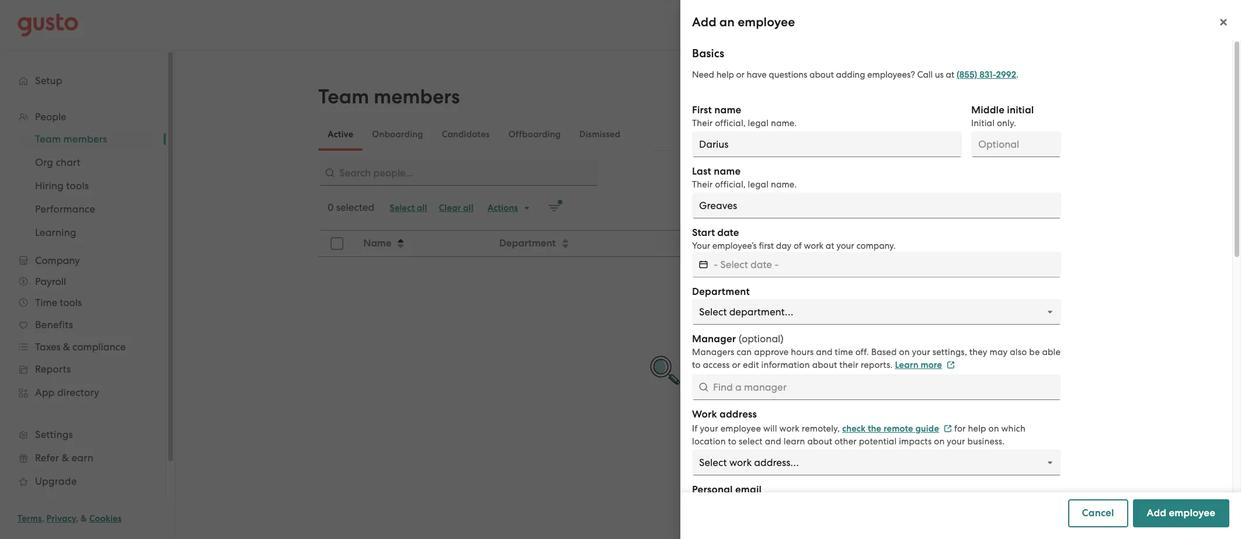 Task type: vqa. For each thing, say whether or not it's contained in the screenshot.
the directory
no



Task type: locate. For each thing, give the bounding box(es) containing it.
about inside for help on which location to select and learn about other potential impacts on your business.
[[808, 436, 833, 447]]

2 legal from the top
[[748, 179, 769, 190]]

1 vertical spatial and
[[765, 436, 782, 447]]

, left &
[[76, 514, 79, 524]]

official,
[[715, 118, 746, 129], [715, 179, 746, 190]]

onboarding
[[372, 129, 423, 140]]

help up business.
[[968, 424, 987, 434]]

1 horizontal spatial add
[[978, 93, 998, 105]]

2 vertical spatial employee
[[1169, 507, 1216, 519]]

add inside button
[[1147, 507, 1167, 519]]

0 horizontal spatial ,
[[42, 514, 44, 524]]

,
[[42, 514, 44, 524], [76, 514, 79, 524]]

can
[[737, 347, 752, 358]]

add employee button
[[1133, 500, 1230, 528]]

and
[[816, 347, 833, 358], [765, 436, 782, 447]]

on down "guide"
[[934, 436, 945, 447]]

to left select
[[728, 436, 737, 447]]

Start date field
[[714, 252, 1062, 278]]

1 horizontal spatial department
[[692, 286, 750, 298]]

0 horizontal spatial help
[[717, 70, 734, 80]]

name
[[363, 237, 392, 249]]

their down the last
[[692, 179, 713, 190]]

1 vertical spatial help
[[968, 424, 987, 434]]

their
[[692, 118, 713, 129], [692, 179, 713, 190]]

opens in a new tab image left for
[[944, 425, 952, 433]]

2 horizontal spatial on
[[989, 424, 1000, 434]]

1 official, from the top
[[715, 118, 746, 129]]

opens in a new tab image down the settings, at the bottom of page
[[947, 361, 955, 369]]

call
[[918, 70, 933, 80]]

questions
[[769, 70, 808, 80]]

1 vertical spatial about
[[813, 360, 838, 370]]

0 vertical spatial opens in a new tab image
[[947, 361, 955, 369]]

us
[[935, 70, 944, 80]]

on up learn
[[899, 347, 910, 358]]

your inside managers can approve hours and time off. based on your settings, they may also be able to access or edit information about their reports.
[[912, 347, 931, 358]]

personal email
[[692, 484, 762, 496]]

2 their from the top
[[692, 179, 713, 190]]

hours
[[791, 347, 814, 358]]

help inside for help on which location to select and learn about other potential impacts on your business.
[[968, 424, 987, 434]]

official, inside 'first name their official, legal name.'
[[715, 118, 746, 129]]

1 horizontal spatial to
[[728, 436, 737, 447]]

to left access at the bottom of the page
[[692, 360, 701, 370]]

0 vertical spatial name.
[[771, 118, 797, 129]]

initial
[[1007, 104, 1034, 116]]

if
[[692, 424, 698, 434]]

1 vertical spatial at
[[826, 241, 835, 251]]

also
[[1010, 347, 1027, 358]]

last name their official, legal name.
[[692, 165, 797, 190]]

0 vertical spatial their
[[692, 118, 713, 129]]

name.
[[771, 118, 797, 129], [771, 179, 797, 190]]

add
[[692, 15, 717, 30], [978, 93, 998, 105], [1147, 507, 1167, 519]]

831-
[[980, 70, 996, 80]]

1 name. from the top
[[771, 118, 797, 129]]

1 vertical spatial department
[[692, 286, 750, 298]]

add employee
[[1147, 507, 1216, 519]]

guide
[[916, 424, 940, 434]]

add for add an employee
[[692, 15, 717, 30]]

for
[[955, 424, 966, 434]]

employment type button
[[820, 231, 1080, 256]]

first
[[692, 104, 712, 116]]

2 horizontal spatial add
[[1147, 507, 1167, 519]]

1 vertical spatial their
[[692, 179, 713, 190]]

legal inside last name their official, legal name.
[[748, 179, 769, 190]]

for help on which location to select and learn about other potential impacts on your business.
[[692, 424, 1026, 447]]

at
[[946, 70, 955, 80], [826, 241, 835, 251]]

0 vertical spatial to
[[692, 360, 701, 370]]

your down for
[[947, 436, 966, 447]]

1 vertical spatial to
[[728, 436, 737, 447]]

opens in a new tab image
[[947, 361, 955, 369], [944, 425, 952, 433]]

name inside last name their official, legal name.
[[714, 165, 741, 178]]

0 horizontal spatial department
[[499, 237, 556, 249]]

work up learn
[[780, 424, 800, 434]]

your
[[837, 241, 855, 251], [912, 347, 931, 358], [700, 424, 719, 434], [947, 436, 966, 447]]

0 vertical spatial department
[[499, 237, 556, 249]]

0 vertical spatial on
[[899, 347, 910, 358]]

your up learn more
[[912, 347, 931, 358]]

work right the of
[[804, 241, 824, 251]]

work
[[804, 241, 824, 251], [780, 424, 800, 434]]

official, for last name
[[715, 179, 746, 190]]

name button
[[356, 231, 491, 256]]

all right select on the left top of the page
[[417, 203, 427, 213]]

or left edit
[[732, 360, 741, 370]]

0 vertical spatial legal
[[748, 118, 769, 129]]

1 vertical spatial work
[[780, 424, 800, 434]]

1 vertical spatial opens in a new tab image
[[944, 425, 952, 433]]

, left privacy
[[42, 514, 44, 524]]

department button
[[492, 231, 694, 256]]

0 vertical spatial at
[[946, 70, 955, 80]]

0 vertical spatial about
[[810, 70, 834, 80]]

legal
[[748, 118, 769, 129], [748, 179, 769, 190]]

0 vertical spatial help
[[717, 70, 734, 80]]

name inside 'first name their official, legal name.'
[[715, 104, 742, 116]]

your
[[692, 241, 711, 251]]

their inside 'first name their official, legal name.'
[[692, 118, 713, 129]]

1 vertical spatial legal
[[748, 179, 769, 190]]

on
[[899, 347, 910, 358], [989, 424, 1000, 434], [934, 436, 945, 447]]

opens in a new tab image inside check the remote guide link
[[944, 425, 952, 433]]

0 vertical spatial employee
[[738, 15, 795, 30]]

information
[[762, 360, 810, 370]]

manager (optional)
[[692, 333, 784, 345]]

and down will
[[765, 436, 782, 447]]

1 vertical spatial add
[[978, 93, 998, 105]]

add for add a team member
[[978, 93, 998, 105]]

remote
[[884, 424, 914, 434]]

help for or
[[717, 70, 734, 80]]

name. inside 'first name their official, legal name.'
[[771, 118, 797, 129]]

help right the "need"
[[717, 70, 734, 80]]

official, inside last name their official, legal name.
[[715, 179, 746, 190]]

need help or have questions about adding employees? call us at (855) 831-2992 .
[[692, 70, 1019, 80]]

offboarding
[[509, 129, 561, 140]]

middle
[[972, 104, 1005, 116]]

select
[[739, 436, 763, 447]]

0 vertical spatial add
[[692, 15, 717, 30]]

name. up start date your employee's first day of work at your company.
[[771, 179, 797, 190]]

employee's
[[713, 241, 757, 251]]

managers
[[692, 347, 735, 358]]

0 horizontal spatial all
[[417, 203, 427, 213]]

0 horizontal spatial and
[[765, 436, 782, 447]]

0 selected
[[328, 202, 375, 213]]

or inside managers can approve hours and time off. based on your settings, they may also be able to access or edit information about their reports.
[[732, 360, 741, 370]]

1 all from the left
[[417, 203, 427, 213]]

legal inside 'first name their official, legal name.'
[[748, 118, 769, 129]]

their inside last name their official, legal name.
[[692, 179, 713, 190]]

0 vertical spatial official,
[[715, 118, 746, 129]]

opens in a new tab image for check the remote guide
[[944, 425, 952, 433]]

cookies
[[89, 514, 122, 524]]

about down remotely,
[[808, 436, 833, 447]]

may
[[990, 347, 1008, 358]]

terms
[[18, 514, 42, 524]]

2 name. from the top
[[771, 179, 797, 190]]

1 vertical spatial name
[[714, 165, 741, 178]]

2 official, from the top
[[715, 179, 746, 190]]

employee inside button
[[1169, 507, 1216, 519]]

&
[[81, 514, 87, 524]]

member
[[1036, 93, 1076, 105]]

opens in a new tab image for learn more
[[947, 361, 955, 369]]

1 legal from the top
[[748, 118, 769, 129]]

on up business.
[[989, 424, 1000, 434]]

1 vertical spatial employee
[[721, 424, 761, 434]]

all for clear all
[[463, 203, 474, 213]]

0 vertical spatial work
[[804, 241, 824, 251]]

start
[[692, 227, 715, 239]]

0 horizontal spatial to
[[692, 360, 701, 370]]

legal for first name
[[748, 118, 769, 129]]

1 their from the top
[[692, 118, 713, 129]]

name for last name
[[714, 165, 741, 178]]

(855) 831-2992 link
[[957, 70, 1017, 80]]

have
[[747, 70, 767, 80]]

about inside managers can approve hours and time off. based on your settings, they may also be able to access or edit information about their reports.
[[813, 360, 838, 370]]

found
[[732, 364, 759, 375]]

Search people... field
[[318, 160, 599, 186]]

0 horizontal spatial work
[[780, 424, 800, 434]]

name right the last
[[714, 165, 741, 178]]

all right clear on the top of page
[[463, 203, 474, 213]]

your left company.
[[837, 241, 855, 251]]

1 vertical spatial or
[[732, 360, 741, 370]]

add inside button
[[978, 93, 998, 105]]

about down time
[[813, 360, 838, 370]]

adding
[[836, 70, 866, 80]]

check
[[843, 424, 866, 434]]

to
[[692, 360, 701, 370], [728, 436, 737, 447]]

candidates button
[[433, 120, 499, 148]]

people
[[698, 364, 730, 375]]

about left adding
[[810, 70, 834, 80]]

0 vertical spatial name
[[715, 104, 742, 116]]

2 vertical spatial on
[[934, 436, 945, 447]]

learn
[[895, 360, 919, 370]]

name. up the first name field
[[771, 118, 797, 129]]

Middle initial field
[[972, 131, 1062, 157]]

1 horizontal spatial all
[[463, 203, 474, 213]]

1 vertical spatial name.
[[771, 179, 797, 190]]

or left have
[[737, 70, 745, 80]]

select all button
[[384, 199, 433, 217]]

offboarding button
[[499, 120, 570, 148]]

0 vertical spatial and
[[816, 347, 833, 358]]

their down first
[[692, 118, 713, 129]]

account menu element
[[1016, 0, 1224, 50]]

1 horizontal spatial and
[[816, 347, 833, 358]]

basics
[[692, 47, 725, 60]]

2 all from the left
[[463, 203, 474, 213]]

initial
[[972, 118, 995, 129]]

check the remote guide
[[843, 424, 940, 434]]

edit
[[743, 360, 759, 370]]

able
[[1043, 347, 1061, 358]]

1 horizontal spatial work
[[804, 241, 824, 251]]

your inside for help on which location to select and learn about other potential impacts on your business.
[[947, 436, 966, 447]]

calendar outline image
[[699, 259, 708, 271]]

1 vertical spatial official,
[[715, 179, 746, 190]]

name right first
[[715, 104, 742, 116]]

opens in a new tab image inside learn more link
[[947, 361, 955, 369]]

1 horizontal spatial help
[[968, 424, 987, 434]]

members
[[374, 85, 460, 109]]

0 horizontal spatial on
[[899, 347, 910, 358]]

1 horizontal spatial ,
[[76, 514, 79, 524]]

department inside add a team member drawer dialog
[[692, 286, 750, 298]]

0 horizontal spatial add
[[692, 15, 717, 30]]

2 vertical spatial add
[[1147, 507, 1167, 519]]

at right us
[[946, 70, 955, 80]]

0 horizontal spatial at
[[826, 241, 835, 251]]

0 vertical spatial or
[[737, 70, 745, 80]]

at right the of
[[826, 241, 835, 251]]

2 vertical spatial about
[[808, 436, 833, 447]]

official, for first name
[[715, 118, 746, 129]]

and left time
[[816, 347, 833, 358]]

address
[[720, 408, 757, 421]]

need
[[692, 70, 715, 80]]

an
[[720, 15, 735, 30]]

privacy link
[[46, 514, 76, 524]]

new notifications image
[[549, 202, 560, 214], [549, 202, 560, 214]]

more
[[921, 360, 942, 370]]

1 horizontal spatial at
[[946, 70, 955, 80]]

name. inside last name their official, legal name.
[[771, 179, 797, 190]]

name
[[715, 104, 742, 116], [714, 165, 741, 178]]

and inside managers can approve hours and time off. based on your settings, they may also be able to access or edit information about their reports.
[[816, 347, 833, 358]]



Task type: describe. For each thing, give the bounding box(es) containing it.
off.
[[856, 347, 869, 358]]

cancel button
[[1068, 500, 1129, 528]]

which
[[1002, 424, 1026, 434]]

their for last
[[692, 179, 713, 190]]

onboarding button
[[363, 120, 433, 148]]

be
[[1030, 347, 1040, 358]]

dismissed button
[[570, 120, 630, 148]]

learn more link
[[895, 360, 955, 370]]

clear all button
[[433, 199, 480, 217]]

to inside for help on which location to select and learn about other potential impacts on your business.
[[728, 436, 737, 447]]

employee for an
[[738, 15, 795, 30]]

Manager field
[[692, 375, 1062, 400]]

clear all
[[439, 203, 474, 213]]

a
[[1000, 93, 1006, 105]]

name. for first name
[[771, 118, 797, 129]]

all for select all
[[417, 203, 427, 213]]

name for first name
[[715, 104, 742, 116]]

work address
[[692, 408, 757, 421]]

email
[[736, 484, 762, 496]]

impacts
[[899, 436, 932, 447]]

they
[[970, 347, 988, 358]]

legal for last name
[[748, 179, 769, 190]]

cancel
[[1082, 507, 1115, 519]]

First name field
[[692, 131, 962, 157]]

access
[[703, 360, 730, 370]]

add an employee
[[692, 15, 795, 30]]

help for on
[[968, 424, 987, 434]]

potential
[[859, 436, 897, 447]]

no
[[681, 364, 695, 375]]

reports.
[[861, 360, 893, 370]]

0
[[328, 202, 334, 213]]

location
[[692, 436, 726, 447]]

terms link
[[18, 514, 42, 524]]

based
[[872, 347, 897, 358]]

if your employee will work remotely,
[[692, 424, 840, 434]]

Select all rows on this page checkbox
[[324, 231, 350, 257]]

managers can approve hours and time off. based on your settings, they may also be able to access or edit information about their reports.
[[692, 347, 1061, 370]]

at inside start date your employee's first day of work at your company.
[[826, 241, 835, 251]]

department inside button
[[499, 237, 556, 249]]

1 horizontal spatial on
[[934, 436, 945, 447]]

no people found
[[681, 364, 759, 375]]

remotely,
[[802, 424, 840, 434]]

check the remote guide link
[[843, 424, 952, 434]]

team
[[318, 85, 369, 109]]

learn more
[[895, 360, 942, 370]]

team members tab list
[[318, 118, 1090, 151]]

add a team member button
[[964, 85, 1090, 113]]

terms , privacy , & cookies
[[18, 514, 122, 524]]

employee for your
[[721, 424, 761, 434]]

employees?
[[868, 70, 915, 80]]

active button
[[318, 120, 363, 148]]

add for add employee
[[1147, 507, 1167, 519]]

clear
[[439, 203, 461, 213]]

will
[[764, 424, 777, 434]]

time
[[835, 347, 854, 358]]

add a team member
[[978, 93, 1076, 105]]

first name their official, legal name.
[[692, 104, 797, 129]]

(optional)
[[739, 333, 784, 345]]

Last name field
[[692, 193, 1062, 219]]

employment
[[827, 237, 885, 249]]

1 vertical spatial on
[[989, 424, 1000, 434]]

privacy
[[46, 514, 76, 524]]

select
[[390, 203, 415, 213]]

first
[[759, 241, 774, 251]]

work inside start date your employee's first day of work at your company.
[[804, 241, 824, 251]]

last
[[692, 165, 712, 178]]

only.
[[997, 118, 1017, 129]]

active
[[328, 129, 354, 140]]

business.
[[968, 436, 1005, 447]]

2992
[[996, 70, 1017, 80]]

of
[[794, 241, 802, 251]]

the
[[868, 424, 882, 434]]

team members
[[318, 85, 460, 109]]

and inside for help on which location to select and learn about other potential impacts on your business.
[[765, 436, 782, 447]]

personal
[[692, 484, 733, 496]]

add a team member drawer dialog
[[681, 0, 1242, 539]]

middle initial initial only.
[[972, 104, 1034, 129]]

settings,
[[933, 347, 968, 358]]

name. for last name
[[771, 179, 797, 190]]

home image
[[18, 13, 78, 37]]

dismissed
[[580, 129, 621, 140]]

(855)
[[957, 70, 978, 80]]

0 selected status
[[328, 202, 375, 213]]

your up the location
[[700, 424, 719, 434]]

1 , from the left
[[42, 514, 44, 524]]

on inside managers can approve hours and time off. based on your settings, they may also be able to access or edit information about their reports.
[[899, 347, 910, 358]]

to inside managers can approve hours and time off. based on your settings, they may also be able to access or edit information about their reports.
[[692, 360, 701, 370]]

date
[[718, 227, 739, 239]]

your inside start date your employee's first day of work at your company.
[[837, 241, 855, 251]]

other
[[835, 436, 857, 447]]

approve
[[754, 347, 789, 358]]

manager
[[692, 333, 736, 345]]

2 , from the left
[[76, 514, 79, 524]]

their for first
[[692, 118, 713, 129]]

start date your employee's first day of work at your company.
[[692, 227, 896, 251]]



